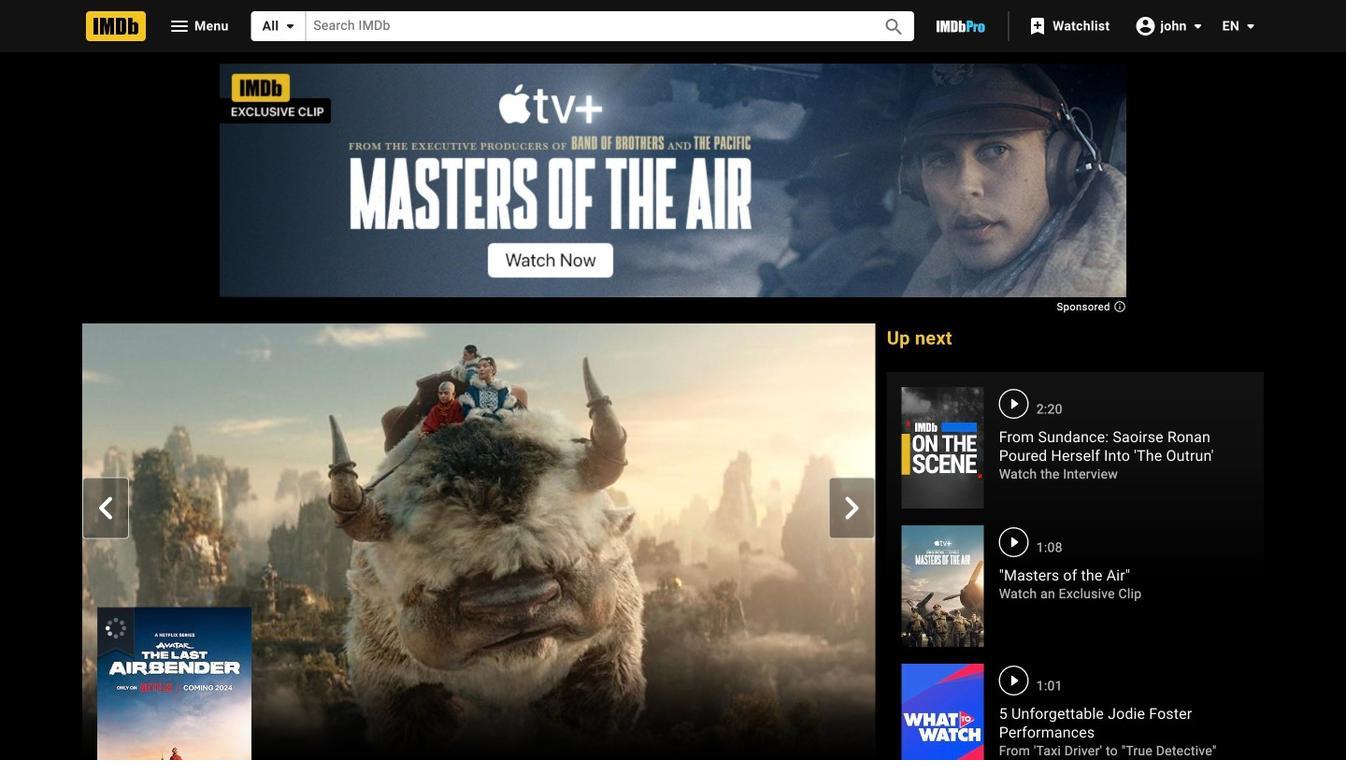 Task type: describe. For each thing, give the bounding box(es) containing it.
how saoirse ronan poured a bit of herself into 'the outrun' image
[[902, 387, 984, 509]]

home image
[[86, 11, 146, 41]]

chevron right inline image
[[841, 497, 864, 519]]

1 horizontal spatial arrow drop down image
[[1187, 15, 1210, 37]]

2 horizontal spatial arrow drop down image
[[1240, 15, 1262, 37]]



Task type: vqa. For each thing, say whether or not it's contained in the screenshot.
Narrator
no



Task type: locate. For each thing, give the bounding box(es) containing it.
Search IMDb text field
[[306, 12, 862, 41]]

arrow drop down image
[[1187, 15, 1210, 37], [279, 15, 301, 37], [1240, 15, 1262, 37]]

None field
[[306, 12, 862, 41]]

watchlist image
[[1027, 15, 1049, 37]]

chevron left inline image
[[94, 497, 117, 519]]

submit search image
[[883, 16, 906, 38]]

group
[[82, 323, 876, 760], [97, 607, 252, 760]]

masters of the air image
[[902, 526, 984, 647]]

account circle image
[[1135, 15, 1157, 37]]

avatar: the last airbender image
[[97, 607, 252, 760], [97, 607, 252, 760]]

0 horizontal spatial arrow drop down image
[[279, 15, 301, 37]]

None search field
[[251, 11, 915, 41]]

sponsored content section
[[220, 64, 1127, 310]]

5 unforgettable jodie foster performances image
[[902, 664, 984, 760]]

menu image
[[168, 15, 191, 37]]

"avatar: the last airbender" image
[[82, 323, 876, 760]]



